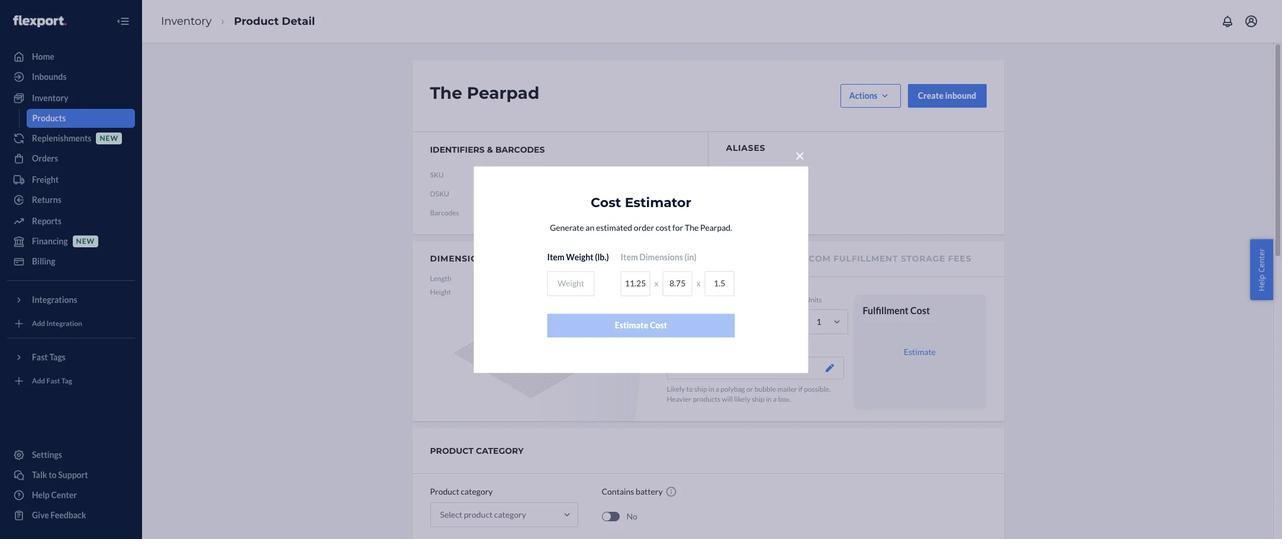 Task type: vqa. For each thing, say whether or not it's contained in the screenshot.
"Help Center" button
yes



Task type: locate. For each thing, give the bounding box(es) containing it.
0 horizontal spatial new
[[76, 237, 95, 246]]

help center link
[[7, 486, 135, 505]]

0 horizontal spatial x
[[655, 278, 659, 289]]

weight inside × document
[[566, 252, 594, 262]]

product left detail
[[234, 15, 279, 28]]

0 horizontal spatial inventory
[[32, 93, 68, 103]]

close navigation image
[[116, 14, 130, 28]]

fulfillment cost
[[863, 305, 931, 316]]

1 vertical spatial a
[[774, 395, 777, 404]]

1 item from the left
[[548, 252, 565, 262]]

new down reports link
[[76, 237, 95, 246]]

the left pearpad at the top left
[[430, 83, 463, 103]]

in down bubble
[[766, 395, 772, 404]]

reports link
[[7, 212, 135, 231]]

0 horizontal spatial item
[[548, 252, 565, 262]]

ship down bubble
[[752, 395, 765, 404]]

1 fees from the left
[[766, 254, 789, 264]]

inbound
[[946, 91, 977, 101]]

1 vertical spatial center
[[51, 490, 77, 500]]

to inside likely to ship in a polybag or bubble mailer if possible. heavier products will likely ship in a box.
[[687, 385, 693, 394]]

1 horizontal spatial center
[[1257, 248, 1268, 273]]

product for product category
[[430, 487, 460, 497]]

x right l text box
[[655, 278, 659, 289]]

1 horizontal spatial to
[[687, 385, 693, 394]]

0 vertical spatial product
[[234, 15, 279, 28]]

home
[[32, 52, 54, 62]]

dimensions left (in)
[[640, 252, 683, 262]]

returns link
[[7, 191, 135, 210]]

to inside button
[[49, 470, 57, 480]]

0 horizontal spatial cost
[[591, 195, 622, 211]]

1 vertical spatial the
[[685, 223, 699, 233]]

product detail
[[234, 15, 315, 28]]

1 vertical spatial in
[[766, 395, 772, 404]]

cost
[[591, 195, 622, 211], [911, 305, 931, 316], [650, 320, 668, 331]]

fulfillment down ecom fulfillment storage fees
[[863, 305, 909, 316]]

inbounds link
[[7, 68, 135, 86]]

1 horizontal spatial x
[[697, 278, 701, 289]]

Weight text field
[[548, 271, 595, 296]]

1 horizontal spatial dimensions
[[640, 252, 683, 262]]

fulfillment left storage
[[834, 254, 899, 264]]

fulfillment
[[698, 254, 763, 264], [834, 254, 899, 264], [863, 305, 909, 316]]

estimate down fulfillment cost
[[904, 347, 936, 357]]

1 vertical spatial new
[[76, 237, 95, 246]]

1 vertical spatial help center
[[32, 490, 77, 500]]

0 horizontal spatial the
[[430, 83, 463, 103]]

1 horizontal spatial fees
[[949, 254, 972, 264]]

1 horizontal spatial new
[[100, 134, 118, 143]]

0 vertical spatial inventory link
[[161, 15, 212, 28]]

0 horizontal spatial product
[[234, 15, 279, 28]]

0 horizontal spatial estimate
[[615, 320, 649, 331]]

flexport
[[677, 363, 708, 373]]

0 vertical spatial help
[[1257, 275, 1268, 291]]

ecom fulfillment fees tab
[[667, 242, 789, 277]]

0 horizontal spatial in
[[709, 385, 715, 394]]

(in)
[[685, 252, 697, 262]]

cost up the estimated
[[591, 195, 622, 211]]

ship up products
[[695, 385, 708, 394]]

contains
[[602, 487, 635, 497]]

generate
[[550, 223, 584, 233]]

inventory
[[161, 15, 212, 28], [32, 93, 68, 103]]

products link
[[26, 109, 135, 128]]

2 item from the left
[[621, 252, 638, 262]]

help inside button
[[1257, 275, 1268, 291]]

0 vertical spatial new
[[100, 134, 118, 143]]

0 horizontal spatial fees
[[766, 254, 789, 264]]

0 vertical spatial to
[[687, 385, 693, 394]]

0 vertical spatial the
[[430, 83, 463, 103]]

help center
[[1257, 248, 1268, 291], [32, 490, 77, 500]]

1 horizontal spatial the
[[685, 223, 699, 233]]

add
[[32, 319, 45, 328], [32, 377, 45, 386]]

1 vertical spatial inventory
[[32, 93, 68, 103]]

1 ecom from the left
[[667, 254, 695, 264]]

estimate link
[[904, 347, 936, 357]]

2 ecom from the left
[[803, 254, 831, 264]]

1 horizontal spatial cost
[[650, 320, 668, 331]]

dimensions up length
[[430, 254, 491, 264]]

product detail link
[[234, 15, 315, 28]]

weight down width
[[536, 288, 558, 297]]

estimate down l text box
[[615, 320, 649, 331]]

1 horizontal spatial product
[[430, 487, 460, 497]]

1 horizontal spatial a
[[774, 395, 777, 404]]

a left box.
[[774, 395, 777, 404]]

fulfillment up h text box
[[698, 254, 763, 264]]

add fast tag link
[[7, 372, 135, 391]]

None text field
[[478, 164, 566, 187]]

0 vertical spatial inventory
[[161, 15, 212, 28]]

add integration link
[[7, 315, 135, 333]]

actions button
[[841, 84, 901, 108]]

estimated
[[596, 223, 633, 233]]

0 horizontal spatial ecom
[[667, 254, 695, 264]]

0 vertical spatial ship
[[695, 385, 708, 394]]

item up l text box
[[621, 252, 638, 262]]

2 x from the left
[[697, 278, 701, 289]]

1 horizontal spatial item
[[621, 252, 638, 262]]

identifiers & barcodes
[[430, 145, 545, 155]]

W text field
[[663, 271, 693, 296]]

barcodes
[[430, 209, 459, 218]]

x up level
[[697, 278, 701, 289]]

× document
[[474, 143, 809, 373]]

1 vertical spatial help
[[32, 490, 50, 500]]

add for add integration
[[32, 319, 45, 328]]

cost for estimate cost
[[650, 320, 668, 331]]

cost inside button
[[650, 320, 668, 331]]

in up products
[[709, 385, 715, 394]]

0 horizontal spatial help
[[32, 490, 50, 500]]

product left the category
[[430, 487, 460, 497]]

ecom up w text box
[[667, 254, 695, 264]]

estimate cost button
[[548, 314, 735, 338]]

1 horizontal spatial help
[[1257, 275, 1268, 291]]

0 vertical spatial in
[[709, 385, 715, 394]]

estimate inside button
[[615, 320, 649, 331]]

cost up estimate 'link'
[[911, 305, 931, 316]]

1 horizontal spatial in
[[766, 395, 772, 404]]

ecom for ecom fulfillment fees
[[667, 254, 695, 264]]

give feedback
[[32, 511, 86, 521]]

0 horizontal spatial weight
[[536, 288, 558, 297]]

1 horizontal spatial estimate
[[904, 347, 936, 357]]

0 vertical spatial add
[[32, 319, 45, 328]]

ship
[[695, 385, 708, 394], [752, 395, 765, 404]]

pearpad
[[467, 83, 540, 103]]

1 horizontal spatial weight
[[566, 252, 594, 262]]

2 vertical spatial cost
[[650, 320, 668, 331]]

help
[[1257, 275, 1268, 291], [32, 490, 50, 500]]

1 vertical spatial add
[[32, 377, 45, 386]]

0 horizontal spatial to
[[49, 470, 57, 480]]

1 vertical spatial product
[[430, 487, 460, 497]]

recommended
[[710, 363, 764, 373]]

give
[[32, 511, 49, 521]]

1 horizontal spatial inventory
[[161, 15, 212, 28]]

to
[[687, 385, 693, 394], [49, 470, 57, 480]]

new down "products" link
[[100, 134, 118, 143]]

1 horizontal spatial ecom
[[803, 254, 831, 264]]

&
[[487, 145, 493, 155]]

product inside breadcrumbs navigation
[[234, 15, 279, 28]]

the right for on the top
[[685, 223, 699, 233]]

new
[[100, 134, 118, 143], [76, 237, 95, 246]]

cost for fulfillment cost
[[911, 305, 931, 316]]

1 vertical spatial cost
[[911, 305, 931, 316]]

0 horizontal spatial dimensions
[[430, 254, 491, 264]]

add left fast
[[32, 377, 45, 386]]

fulfillment for fees
[[698, 254, 763, 264]]

the pearpad
[[430, 83, 540, 103]]

ecom up units
[[803, 254, 831, 264]]

0 vertical spatial cost
[[591, 195, 622, 211]]

to right talk
[[49, 470, 57, 480]]

1 x from the left
[[655, 278, 659, 289]]

0 vertical spatial a
[[716, 385, 720, 394]]

0 vertical spatial estimate
[[615, 320, 649, 331]]

add left 'integration'
[[32, 319, 45, 328]]

1 horizontal spatial ship
[[752, 395, 765, 404]]

1 vertical spatial estimate
[[904, 347, 936, 357]]

weight left (lb.)
[[566, 252, 594, 262]]

detail
[[282, 15, 315, 28]]

2 fees from the left
[[949, 254, 972, 264]]

battery
[[636, 487, 663, 497]]

aliases
[[726, 143, 766, 153]]

weight
[[566, 252, 594, 262], [536, 288, 558, 297]]

2 horizontal spatial cost
[[911, 305, 931, 316]]

service level
[[667, 296, 708, 304]]

in
[[709, 385, 715, 394], [766, 395, 772, 404]]

item up width
[[548, 252, 565, 262]]

0 vertical spatial weight
[[566, 252, 594, 262]]

create
[[918, 91, 944, 101]]

estimate cost
[[615, 320, 668, 331]]

to right the likely
[[687, 385, 693, 394]]

item weight (lb.)
[[548, 252, 609, 262]]

1 vertical spatial inventory link
[[7, 89, 135, 108]]

new for replenishments
[[100, 134, 118, 143]]

1 vertical spatial ship
[[752, 395, 765, 404]]

ecom fulfillment storage fees tab
[[803, 242, 972, 274]]

tab list
[[639, 242, 1005, 277]]

order
[[634, 223, 655, 233]]

units
[[806, 296, 823, 304]]

inventory link
[[161, 15, 212, 28], [7, 89, 135, 108]]

0 vertical spatial center
[[1257, 248, 1268, 273]]

dimensions
[[640, 252, 683, 262], [430, 254, 491, 264]]

ecom
[[667, 254, 695, 264], [803, 254, 831, 264]]

0 vertical spatial help center
[[1257, 248, 1268, 291]]

1 horizontal spatial help center
[[1257, 248, 1268, 291]]

mailer
[[778, 385, 798, 394]]

length
[[430, 274, 452, 283]]

cost down service
[[650, 320, 668, 331]]

help center inside button
[[1257, 248, 1268, 291]]

home link
[[7, 47, 135, 66]]

1 horizontal spatial inventory link
[[161, 15, 212, 28]]

1 add from the top
[[32, 319, 45, 328]]

a up products
[[716, 385, 720, 394]]

inbounds
[[32, 72, 67, 82]]

2 add from the top
[[32, 377, 45, 386]]

H text field
[[705, 271, 735, 296]]

1 vertical spatial to
[[49, 470, 57, 480]]



Task type: describe. For each thing, give the bounding box(es) containing it.
pen image
[[826, 364, 834, 373]]

estimate for estimate 'link'
[[904, 347, 936, 357]]

pearpad.
[[701, 223, 733, 233]]

item for item weight (lb.)
[[548, 252, 565, 262]]

products
[[693, 395, 721, 404]]

new for financing
[[76, 237, 95, 246]]

0 horizontal spatial a
[[716, 385, 720, 394]]

replenishments
[[32, 133, 91, 143]]

talk to support button
[[7, 466, 135, 485]]

orders
[[32, 153, 58, 163]]

if
[[799, 385, 803, 394]]

fees inside ecom fulfillment storage fees tab
[[949, 254, 972, 264]]

likely
[[667, 385, 685, 394]]

feedback
[[51, 511, 86, 521]]

likely to ship in a polybag or bubble mailer if possible. heavier products will likely ship in a box.
[[667, 385, 831, 404]]

0 horizontal spatial inventory link
[[7, 89, 135, 108]]

inventory inside breadcrumbs navigation
[[161, 15, 212, 28]]

dsku
[[430, 190, 449, 199]]

×
[[796, 145, 805, 165]]

sku
[[430, 171, 444, 180]]

actions
[[850, 91, 878, 101]]

identifiers
[[430, 145, 485, 155]]

reports
[[32, 216, 61, 226]]

product category
[[430, 487, 493, 497]]

0 horizontal spatial ship
[[695, 385, 708, 394]]

support
[[58, 470, 88, 480]]

financing
[[32, 236, 68, 246]]

box.
[[779, 395, 791, 404]]

add for add fast tag
[[32, 377, 45, 386]]

tab list containing ecom fulfillment fees
[[639, 242, 1005, 277]]

0 horizontal spatial help center
[[32, 490, 77, 500]]

freight
[[32, 175, 59, 185]]

polybag
[[721, 385, 746, 394]]

will
[[722, 395, 733, 404]]

product for product detail
[[234, 15, 279, 28]]

give feedback button
[[7, 506, 135, 525]]

category
[[461, 487, 493, 497]]

create inbound
[[918, 91, 977, 101]]

orders link
[[7, 149, 135, 168]]

no
[[627, 512, 638, 522]]

bubble
[[755, 385, 777, 394]]

service
[[667, 296, 690, 304]]

L text field
[[621, 271, 651, 296]]

products
[[32, 113, 66, 123]]

talk
[[32, 470, 47, 480]]

fees inside ecom fulfillment fees tab
[[766, 254, 789, 264]]

ecom fulfillment fees
[[667, 254, 789, 264]]

level
[[691, 296, 708, 304]]

to for likely
[[687, 385, 693, 394]]

to for talk
[[49, 470, 57, 480]]

cost estimator
[[591, 195, 692, 211]]

center inside button
[[1257, 248, 1268, 273]]

settings link
[[7, 446, 135, 465]]

possible.
[[805, 385, 831, 394]]

contains battery
[[602, 487, 663, 497]]

flexport logo image
[[13, 15, 66, 27]]

width
[[536, 274, 555, 283]]

× button
[[792, 143, 809, 165]]

billing link
[[7, 252, 135, 271]]

breadcrumbs navigation
[[152, 4, 325, 39]]

flexport recommended button
[[667, 357, 844, 380]]

item for item dimensions (in)
[[621, 252, 638, 262]]

category
[[476, 446, 524, 457]]

barcodes
[[496, 145, 545, 155]]

the inside × document
[[685, 223, 699, 233]]

tag
[[61, 377, 72, 386]]

height
[[430, 288, 451, 297]]

help center button
[[1251, 239, 1274, 300]]

for
[[673, 223, 684, 233]]

0 horizontal spatial center
[[51, 490, 77, 500]]

estimator
[[625, 195, 692, 211]]

likely
[[735, 395, 751, 404]]

settings
[[32, 450, 62, 460]]

dimensions inside × document
[[640, 252, 683, 262]]

or
[[747, 385, 754, 394]]

generate an estimated order cost for the pearpad.
[[550, 223, 733, 233]]

flexport recommended
[[677, 363, 764, 373]]

billing
[[32, 256, 55, 267]]

an
[[586, 223, 595, 233]]

product
[[430, 446, 474, 457]]

ecom for ecom fulfillment storage fees
[[803, 254, 831, 264]]

product category
[[430, 446, 524, 457]]

add integration
[[32, 319, 82, 328]]

fast
[[47, 377, 60, 386]]

estimate for estimate cost
[[615, 320, 649, 331]]

ecom fulfillment storage fees
[[803, 254, 972, 264]]

returns
[[32, 195, 61, 205]]

integration
[[47, 319, 82, 328]]

1 vertical spatial weight
[[536, 288, 558, 297]]

fulfillment for storage
[[834, 254, 899, 264]]

heavier
[[667, 395, 692, 404]]

freight link
[[7, 171, 135, 190]]

(lb.)
[[595, 252, 609, 262]]

talk to support
[[32, 470, 88, 480]]

add fast tag
[[32, 377, 72, 386]]



